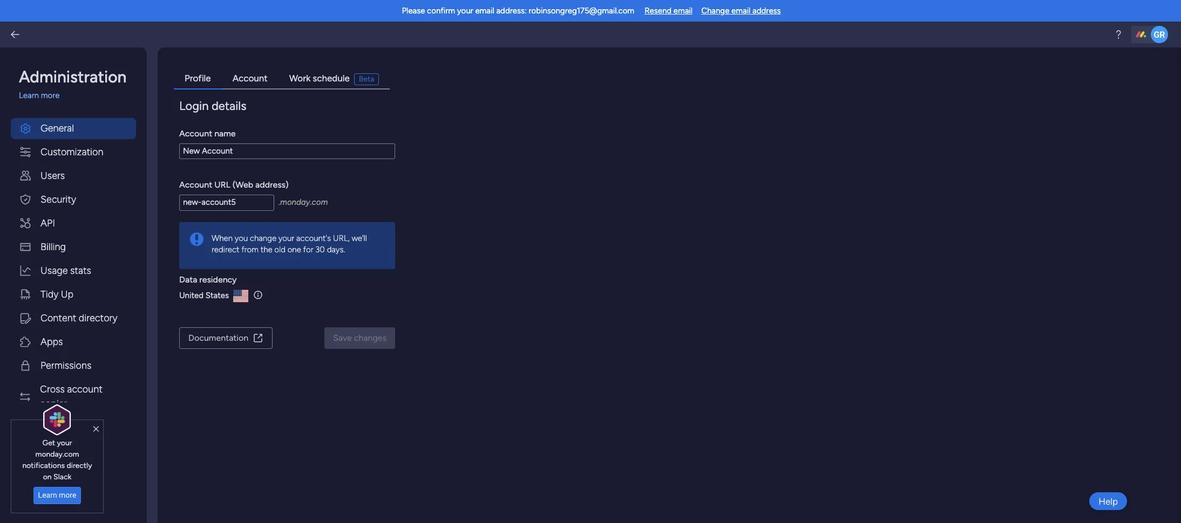 Task type: describe. For each thing, give the bounding box(es) containing it.
billing button
[[11, 237, 136, 258]]

documentation
[[189, 333, 249, 344]]

account for account
[[233, 73, 268, 84]]

please confirm your email address: robinsongreg175@gmail.com
[[402, 6, 635, 16]]

change
[[250, 234, 277, 243]]

days.
[[327, 245, 345, 255]]

usage stats
[[41, 265, 91, 277]]

residency
[[199, 275, 237, 285]]

profile link
[[174, 69, 222, 89]]

when
[[212, 234, 233, 243]]

users button
[[11, 166, 136, 187]]

dapulse x slim image
[[93, 425, 99, 435]]

content
[[41, 312, 76, 324]]

data residency
[[179, 275, 237, 285]]

change email address
[[702, 6, 781, 16]]

united
[[179, 291, 204, 301]]

login details
[[179, 99, 247, 113]]

work
[[289, 73, 311, 84]]

copier
[[40, 398, 67, 410]]

cross
[[40, 384, 65, 396]]

permissions button
[[11, 356, 136, 377]]

more inside administration learn more
[[41, 91, 60, 100]]

the
[[261, 245, 273, 255]]

when you change your account's url, we'll redirect from the old one for 30 days.
[[212, 234, 367, 255]]

url
[[215, 180, 231, 190]]

learn inside learn more button
[[38, 492, 57, 500]]

account url (web address)
[[179, 180, 289, 190]]

help button
[[1090, 493, 1128, 511]]

one
[[288, 245, 301, 255]]

account
[[67, 384, 103, 396]]

learn inside administration learn more
[[19, 91, 39, 100]]

documentation button
[[179, 328, 273, 350]]

customization
[[41, 146, 103, 158]]

slack
[[54, 473, 71, 482]]

united states
[[179, 291, 229, 301]]

work schedule
[[289, 73, 350, 84]]

administration
[[19, 68, 127, 87]]

url,
[[333, 234, 350, 243]]

customization button
[[11, 142, 136, 163]]

usage stats button
[[11, 261, 136, 282]]

resend email
[[645, 6, 693, 16]]

learn more link
[[19, 90, 136, 102]]

for
[[303, 245, 314, 255]]

get
[[42, 439, 55, 448]]

resend email link
[[645, 6, 693, 16]]

cross account copier
[[40, 384, 103, 410]]

learn more button
[[33, 488, 81, 505]]

directory
[[79, 312, 117, 324]]

up
[[61, 289, 74, 301]]

more inside button
[[59, 492, 76, 500]]

confirm
[[427, 6, 455, 16]]

login
[[179, 99, 209, 113]]

resend
[[645, 6, 672, 16]]

30
[[316, 245, 325, 255]]

schedule
[[313, 73, 350, 84]]

old
[[275, 245, 286, 255]]



Task type: locate. For each thing, give the bounding box(es) containing it.
account for account url (web address)
[[179, 180, 212, 190]]

2 horizontal spatial your
[[457, 6, 474, 16]]

profile
[[185, 73, 211, 84]]

security
[[41, 194, 76, 206]]

help
[[1099, 497, 1119, 508]]

account for account name
[[179, 128, 212, 139]]

your up old
[[279, 234, 294, 243]]

1 vertical spatial more
[[59, 492, 76, 500]]

administration learn more
[[19, 68, 127, 100]]

apps
[[41, 336, 63, 348]]

account name
[[179, 128, 236, 139]]

your inside the when you change your account's url, we'll redirect from the old one for 30 days.
[[279, 234, 294, 243]]

3 email from the left
[[732, 6, 751, 16]]

you
[[235, 234, 248, 243]]

redirect
[[212, 245, 240, 255]]

we'll
[[352, 234, 367, 243]]

address)
[[256, 180, 289, 190]]

(web
[[233, 180, 253, 190]]

1 vertical spatial learn
[[38, 492, 57, 500]]

1 horizontal spatial email
[[674, 6, 693, 16]]

0 vertical spatial more
[[41, 91, 60, 100]]

learn down on
[[38, 492, 57, 500]]

greg robinson image
[[1152, 26, 1169, 43]]

documentation link
[[179, 328, 273, 350]]

more down slack
[[59, 492, 76, 500]]

general button
[[11, 118, 136, 139]]

your inside get your monday.com notifications directly on slack
[[57, 439, 72, 448]]

your
[[457, 6, 474, 16], [279, 234, 294, 243], [57, 439, 72, 448]]

1 horizontal spatial your
[[279, 234, 294, 243]]

tidy up
[[41, 289, 74, 301]]

2 email from the left
[[674, 6, 693, 16]]

1 vertical spatial your
[[279, 234, 294, 243]]

content directory
[[41, 312, 117, 324]]

users
[[41, 170, 65, 182]]

notifications
[[22, 462, 65, 471]]

email for resend email
[[674, 6, 693, 16]]

stats
[[70, 265, 91, 277]]

data
[[179, 275, 197, 285]]

account left url
[[179, 180, 212, 190]]

address:
[[497, 6, 527, 16]]

on
[[43, 473, 52, 482]]

security button
[[11, 189, 136, 210]]

email right resend on the top of page
[[674, 6, 693, 16]]

more down administration
[[41, 91, 60, 100]]

your up monday.com
[[57, 439, 72, 448]]

apps button
[[11, 332, 136, 353]]

0 vertical spatial your
[[457, 6, 474, 16]]

None text field
[[179, 143, 395, 159], [179, 195, 274, 211], [179, 143, 395, 159], [179, 195, 274, 211]]

address
[[753, 6, 781, 16]]

1 email from the left
[[476, 6, 495, 16]]

cross account copier button
[[11, 379, 136, 415]]

0 vertical spatial learn
[[19, 91, 39, 100]]

details
[[212, 99, 247, 113]]

api button
[[11, 213, 136, 234]]

learn more
[[38, 492, 76, 500]]

change email address link
[[702, 6, 781, 16]]

get your monday.com notifications directly on slack
[[22, 439, 92, 482]]

account up details
[[233, 73, 268, 84]]

0 horizontal spatial email
[[476, 6, 495, 16]]

billing
[[41, 241, 66, 253]]

.monday.com
[[279, 198, 328, 207]]

tidy up button
[[11, 284, 136, 305]]

2 vertical spatial your
[[57, 439, 72, 448]]

states
[[206, 291, 229, 301]]

directly
[[67, 462, 92, 471]]

monday.com
[[35, 450, 79, 460]]

tidy
[[41, 289, 59, 301]]

permissions
[[41, 360, 91, 372]]

change
[[702, 6, 730, 16]]

help image
[[1114, 29, 1125, 40]]

account link
[[222, 69, 279, 89]]

0 vertical spatial account
[[233, 73, 268, 84]]

account down login
[[179, 128, 212, 139]]

email
[[476, 6, 495, 16], [674, 6, 693, 16], [732, 6, 751, 16]]

content directory button
[[11, 308, 136, 329]]

more
[[41, 91, 60, 100], [59, 492, 76, 500]]

1 vertical spatial account
[[179, 128, 212, 139]]

your right confirm
[[457, 6, 474, 16]]

email left address:
[[476, 6, 495, 16]]

0 horizontal spatial your
[[57, 439, 72, 448]]

account's
[[296, 234, 331, 243]]

general
[[41, 122, 74, 134]]

from
[[242, 245, 259, 255]]

email right change
[[732, 6, 751, 16]]

robinsongreg175@gmail.com
[[529, 6, 635, 16]]

api
[[41, 217, 55, 229]]

name
[[215, 128, 236, 139]]

back to workspace image
[[10, 29, 21, 40]]

learn down administration
[[19, 91, 39, 100]]

email for change email address
[[732, 6, 751, 16]]

please
[[402, 6, 425, 16]]

learn
[[19, 91, 39, 100], [38, 492, 57, 500]]

usage
[[41, 265, 68, 277]]

2 horizontal spatial email
[[732, 6, 751, 16]]

beta
[[359, 75, 375, 84]]

2 vertical spatial account
[[179, 180, 212, 190]]



Task type: vqa. For each thing, say whether or not it's contained in the screenshot.
'The'
yes



